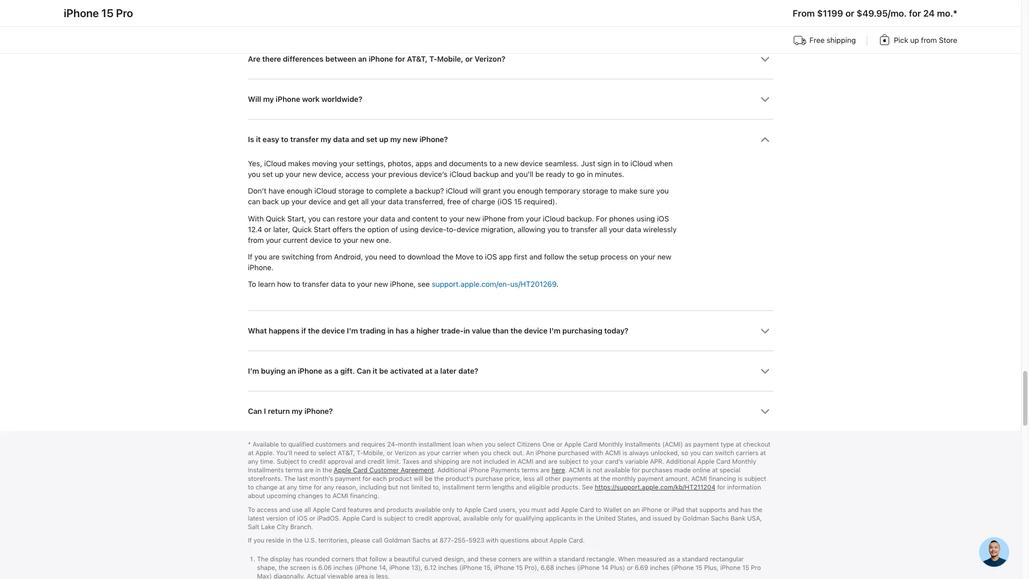 Task type: describe. For each thing, give the bounding box(es) containing it.
1 horizontal spatial quick
[[292, 225, 312, 234]]

iphone down rectangular
[[721, 564, 741, 572]]

support.apple.com/en-
[[432, 280, 511, 288]]

iphone inside are there differences between an iphone for at&t, t-mobile, or verizon? dropdown button
[[369, 54, 393, 63]]

* available to qualified customers and requires 24-month installment loan when you select citizens one or apple card monthly installments (acmi) as payment type at checkout at apple. you'll need to select at&t, t-mobile, or verizon as your carrier when you check out. an iphone purchased with acmi is always unlocked, so you can switch carriers at any time. subject to credit approval and credit limit. taxes and shipping are not included in acmi and are subject to your card's variable apr. additional apple card monthly installments terms are in the
[[248, 441, 771, 474]]

rectangular
[[710, 556, 744, 563]]

i'm buying an iphone as a gift. can it be activated at a later date? button
[[248, 351, 774, 391]]

to down offers
[[334, 236, 341, 244]]

. inside iphone 15 pro main content
[[557, 280, 559, 288]]

in inside the yes, icloud makes moving your settings, photos, apps and documents to a new device seamless. just sign in to icloud when you set up your new device, access your previous device's icloud backup and you'll be ready to go in minutes.
[[614, 159, 620, 168]]

you up included
[[481, 449, 492, 457]]

reside
[[266, 537, 284, 544]]

the left the u.s.
[[293, 537, 303, 544]]

icloud up free
[[446, 187, 468, 195]]

apple up purchased
[[565, 441, 582, 448]]

icloud inside with quick start, you can restore your data and content to your new iphone from your icloud backup. for phones using ios 12.4 or later, quick start offers the option of using device-to-device migration, allowing you to transfer all your data wirelessly from your current device to your new one.
[[543, 214, 565, 223]]

apple down features
[[343, 515, 360, 522]]

0 vertical spatial an
[[358, 54, 367, 63]]

and inside with quick start, you can restore your data and content to your new iphone from your icloud backup. for phones using ios 12.4 or later, quick start offers the option of using device-to-device migration, allowing you to transfer all your data wirelessly from your current device to your new one.
[[398, 214, 410, 223]]

2 horizontal spatial not
[[593, 467, 603, 474]]

wallet
[[604, 506, 622, 514]]

check
[[493, 449, 511, 457]]

for inside dropdown button
[[395, 54, 405, 63]]

measured
[[637, 556, 667, 563]]

apple down approval
[[334, 467, 351, 474]]

1 storage from the left
[[338, 187, 364, 195]]

loan
[[453, 441, 466, 448]]

my up moving
[[321, 135, 331, 143]]

the up to,
[[434, 475, 444, 483]]

qualified
[[288, 441, 314, 448]]

you up 'check' on the left of page
[[485, 441, 496, 448]]

2 enough from the left
[[517, 187, 543, 195]]

make
[[619, 187, 638, 195]]

6.06
[[318, 564, 332, 572]]

0 horizontal spatial iphone?
[[305, 407, 333, 416]]

you'll
[[276, 449, 292, 457]]

to right "move"
[[476, 252, 483, 261]]

are inside if you are switching from android, you need to download the move to ios app first and follow the setup process on your new iphone.
[[269, 252, 280, 261]]

at left 877-
[[432, 537, 438, 544]]

to down backup.
[[562, 225, 569, 234]]

at inside dropdown button
[[425, 367, 433, 375]]

to up backup
[[490, 159, 497, 168]]

android,
[[334, 252, 363, 261]]

financing.
[[350, 492, 379, 500]]

and inside the don't have enough icloud storage to complete a backup? icloud will grant you enough temporary storage to make sure you can back up your device and get all your data transferred, free of charge (ios 15 required).
[[333, 198, 346, 206]]

new down charge
[[467, 214, 481, 223]]

a left "gift."
[[334, 367, 339, 375]]

required).
[[524, 198, 558, 206]]

temporary
[[545, 187, 581, 195]]

shipping inside iphone 15 pro main content
[[827, 36, 856, 45]]

in down out.
[[511, 458, 516, 466]]

an inside to access and use all apple card features and products available only to apple card users, you must add apple card to wallet on an iphone or ipad that supports and has the latest version of ios or ipados. apple card is subject to credit approval, available only for qualifying applicants in the united states, and issued by goldman sachs bank usa, salt lake city branch.
[[633, 506, 640, 514]]

will inside the don't have enough icloud storage to complete a backup? icloud will grant you enough temporary storage to make sure you can back up your device and get all your data transferred, free of charge (ios 15 required).
[[470, 187, 481, 195]]

apple up applicants
[[561, 506, 578, 514]]

my inside "dropdown button"
[[263, 95, 274, 103]]

checkout
[[744, 441, 771, 448]]

at down checkout
[[761, 449, 766, 457]]

for inside to access and use all apple card features and products available only to apple card users, you must add apple card to wallet on an iphone or ipad that supports and has the latest version of ios or ipados. apple card is subject to credit approval, available only for qualifying applicants in the united states, and issued by goldman sachs bank usa, salt lake city branch.
[[505, 515, 513, 522]]

learn
[[258, 280, 275, 288]]

0 vertical spatial monthly
[[599, 441, 623, 448]]

pro
[[751, 564, 761, 572]]

0 vertical spatial installments
[[625, 441, 661, 448]]

each
[[373, 475, 387, 483]]

apple up ipados.
[[313, 506, 330, 514]]

to left go
[[568, 170, 574, 179]]

credit inside to access and use all apple card features and products available only to apple card users, you must add apple card to wallet on an iphone or ipad that supports and has the latest version of ios or ipados. apple card is subject to credit approval, available only for qualifying applicants in the united states, and issued by goldman sachs bank usa, salt lake city branch.
[[415, 515, 433, 522]]

your inside if you are switching from android, you need to download the move to ios app first and follow the setup process on your new iphone.
[[641, 252, 656, 261]]

payment inside * available to qualified customers and requires 24-month installment loan when you select citizens one or apple card monthly installments (acmi) as payment type at checkout at apple. you'll need to select at&t, t-mobile, or verizon as your carrier when you check out. an iphone purchased with acmi is always unlocked, so you can switch carriers at any time. subject to credit approval and credit limit. taxes and shipping are not included in acmi and are subject to your card's variable apr. additional apple card monthly installments terms are in the
[[694, 441, 719, 448]]

is inside * available to qualified customers and requires 24-month installment loan when you select citizens one or apple card monthly installments (acmi) as payment type at checkout at apple. you'll need to select at&t, t-mobile, or verizon as your carrier when you check out. an iphone purchased with acmi is always unlocked, so you can switch carriers at any time. subject to credit approval and credit limit. taxes and shipping are not included in acmi and are subject to your card's variable apr. additional apple card monthly installments terms are in the
[[623, 449, 628, 457]]

0 horizontal spatial payment
[[335, 475, 361, 483]]

2 vertical spatial when
[[463, 449, 479, 457]]

backup
[[474, 170, 499, 179]]

to access and use all apple card features and products available only to apple card users, you must add apple card to wallet on an iphone or ipad that supports and has the latest version of ios or ipados. apple card is subject to credit approval, available only for qualifying applicants in the united states, and issued by goldman sachs bank usa, salt lake city branch.
[[248, 506, 763, 531]]

at&t, inside are there differences between an iphone for at&t, t-mobile, or verizon? dropdown button
[[407, 54, 428, 63]]

in minutes.
[[587, 170, 625, 179]]

or up branch.
[[309, 515, 316, 522]]

transfer for to learn how to transfer data to your new iphone, see support.apple.com/en-us/ht201269 .
[[302, 280, 329, 288]]

beautiful
[[394, 556, 420, 563]]

all inside with quick start, you can restore your data and content to your new iphone from your icloud backup. for phones using ios 12.4 or later, quick start offers the option of using device-to-device migration, allowing you to transfer all your data wirelessly from your current device to your new one.
[[600, 225, 607, 234]]

to right how on the top left of page
[[293, 280, 300, 288]]

you right 'so'
[[690, 449, 701, 457]]

subject
[[277, 458, 299, 466]]

acmi down the online
[[692, 475, 707, 483]]

ready
[[546, 170, 566, 179]]

apple card customer agreement link
[[334, 467, 434, 474]]

to up the approval,
[[457, 506, 463, 514]]

a up 6.68
[[554, 556, 557, 563]]

to for to access and use all apple card features and products available only to apple card users, you must add apple card to wallet on an iphone or ipad that supports and has the latest version of ios or ipados. apple card is subject to credit approval, available only for qualifying applicants in the united states, and issued by goldman sachs bank usa, salt lake city branch.
[[248, 506, 255, 514]]

storefronts.
[[248, 475, 283, 483]]

documents
[[449, 159, 488, 168]]

issued
[[653, 515, 672, 522]]

in inside to access and use all apple card features and products available only to apple card users, you must add apple card to wallet on an iphone or ipad that supports and has the latest version of ios or ipados. apple card is subject to credit approval, available only for qualifying applicants in the united states, and issued by goldman sachs bank usa, salt lake city branch.
[[578, 515, 583, 522]]

so
[[682, 449, 689, 457]]

and inside the display has rounded corners that follow a beautiful curved design, and these corners are within a standard rectangle. when measured as a standard rectangular shape, the screen is 6.06 inches (iphone 14, iphone 13), 6.12 inches (iphone 15, iphone 15 pro), 6.68 inches (iphone 14 plus) or 6.69 inches (iphone 15 plus, iphone 15 pro max) diagonally. actual viewable area is less.
[[468, 556, 479, 563]]

24-
[[387, 441, 398, 448]]

your up allowing at the top
[[526, 214, 541, 223]]

1 horizontal spatial only
[[491, 515, 503, 522]]

card up purchased
[[583, 441, 598, 448]]

can i return my iphone?
[[248, 407, 333, 416]]

approval
[[328, 458, 353, 466]]

your down makes
[[286, 170, 301, 179]]

reason,
[[336, 484, 358, 491]]

you inside the yes, icloud makes moving your settings, photos, apps and documents to a new device seamless. just sign in to icloud when you set up your new device, access your previous device's icloud backup and you'll be ready to go in minutes.
[[248, 170, 260, 179]]

for
[[596, 214, 607, 223]]

amount.
[[666, 475, 690, 483]]

the up usa, at bottom right
[[753, 506, 763, 514]]

back
[[262, 198, 279, 206]]

that inside to access and use all apple card features and products available only to apple card users, you must add apple card to wallet on an iphone or ipad that supports and has the latest version of ios or ipados. apple card is subject to credit approval, available only for qualifying applicants in the united states, and issued by goldman sachs bank usa, salt lake city branch.
[[686, 506, 698, 514]]

or right $1199
[[846, 8, 855, 19]]

plus,
[[704, 564, 719, 572]]

of inside to access and use all apple card features and products available only to apple card users, you must add apple card to wallet on an iphone or ipad that supports and has the latest version of ios or ipados. apple card is subject to credit approval, available only for qualifying applicants in the united states, and issued by goldman sachs bank usa, salt lake city branch.
[[289, 515, 295, 522]]

is up actual
[[312, 564, 317, 572]]

ios inside with quick start, you can restore your data and content to your new iphone from your icloud backup. for phones using ios 12.4 or later, quick start offers the option of using device-to-device migration, allowing you to transfer all your data wirelessly from your current device to your new one.
[[657, 214, 669, 223]]

be inside . acmi is not available for purchases made online at special storefronts. the last month's payment for each product will be the product's purchase price, less all other payments at the monthly payment amount. acmi financing is subject to change at any time for any reason, including but not limited to, installment term lengths and eligible products. see
[[425, 475, 433, 483]]

device up "move"
[[457, 225, 479, 234]]

is
[[248, 135, 254, 143]]

if for if you are switching from android, you need to download the move to ios app first and follow the setup process on your new iphone.
[[248, 252, 253, 261]]

1 i'm from the left
[[347, 327, 358, 335]]

to right subject at the bottom left of the page
[[301, 458, 307, 466]]

be inside dropdown button
[[379, 367, 388, 375]]

your down offers
[[343, 236, 358, 244]]

mo.
[[937, 8, 954, 19]]

the right than
[[511, 327, 522, 335]]

change
[[256, 484, 278, 491]]

seamless.
[[545, 159, 579, 168]]

are there differences between an iphone for at&t, t-mobile, or verizon? button
[[248, 39, 774, 79]]

a left 'later'
[[434, 367, 439, 375]]

wirelessly
[[643, 225, 677, 234]]

these
[[480, 556, 497, 563]]

1 horizontal spatial credit
[[368, 458, 385, 466]]

see
[[582, 484, 593, 491]]

yes,
[[248, 159, 262, 168]]

or up issued at the right bottom of page
[[664, 506, 670, 514]]

or inside with quick start, you can restore your data and content to your new iphone from your icloud backup. for phones using ios 12.4 or later, quick start offers the option of using device-to-device migration, allowing you to transfer all your data wirelessly from your current device to your new one.
[[264, 225, 271, 234]]

acmi up 'payments'
[[569, 467, 585, 474]]

with inside * available to qualified customers and requires 24-month installment loan when you select citizens one or apple card monthly installments (acmi) as payment type at checkout at apple. you'll need to select at&t, t-mobile, or verizon as your carrier when you check out. an iphone purchased with acmi is always unlocked, so you can switch carriers at any time. subject to credit approval and credit limit. taxes and shipping are not included in acmi and are subject to your card's variable apr. additional apple card monthly installments terms are in the
[[591, 449, 604, 457]]

up inside the yes, icloud makes moving your settings, photos, apps and documents to a new device seamless. just sign in to icloud when you set up your new device, access your previous device's icloud backup and you'll be ready to go in minutes.
[[275, 170, 284, 179]]

you right sure
[[657, 187, 669, 195]]

if for if you reside in the u.s. territories, please call goldman sachs at 877-255-5923 with questions about apple card.
[[248, 537, 252, 544]]

to down products
[[408, 515, 414, 522]]

1 horizontal spatial using
[[637, 214, 655, 223]]

up right pick
[[911, 36, 920, 45]]

1 vertical spatial about
[[531, 537, 548, 544]]

1 vertical spatial additional
[[438, 467, 467, 474]]

subject inside to access and use all apple card features and products available only to apple card users, you must add apple card to wallet on an iphone or ipad that supports and has the latest version of ios or ipados. apple card is subject to credit approval, available only for qualifying applicants in the united states, and issued by goldman sachs bank usa, salt lake city branch.
[[384, 515, 406, 522]]

including
[[360, 484, 387, 491]]

4 inches from the left
[[650, 564, 670, 572]]

included
[[484, 458, 509, 466]]

applicants
[[546, 515, 576, 522]]

your down settings,
[[371, 170, 387, 179]]

type
[[721, 441, 734, 448]]

higher
[[417, 327, 439, 335]]

in up month's
[[316, 467, 321, 474]]

from left store
[[922, 36, 937, 45]]

mobile, inside dropdown button
[[437, 54, 464, 63]]

to up you'll
[[281, 441, 287, 448]]

your up start,
[[292, 198, 307, 206]]

(acmi)
[[663, 441, 683, 448]]

up inside is it easy to transfer my data and set up my new iphone? dropdown button
[[379, 135, 389, 143]]

1 horizontal spatial monthly
[[733, 458, 757, 466]]

first
[[514, 252, 528, 261]]

1 vertical spatial an
[[287, 367, 296, 375]]

of inside the don't have enough icloud storage to complete a backup? icloud will grant you enough temporary storage to make sure you can back up your device and get all your data transferred, free of charge (ios 15 required).
[[463, 198, 470, 206]]

and up version
[[279, 506, 290, 514]]

free shipping
[[810, 36, 856, 45]]

from up allowing at the top
[[508, 214, 524, 223]]

is it easy to transfer my data and set up my new iphone?
[[248, 135, 448, 143]]

. acmi is not available for purchases made online at special storefronts. the last month's payment for each product will be the product's purchase price, less all other payments at the monthly payment amount. acmi financing is subject to change at any time for any reason, including but not limited to, installment term lengths and eligible products. see
[[248, 467, 767, 491]]

approval,
[[434, 515, 462, 522]]

and right approval
[[355, 458, 366, 466]]

0 vertical spatial only
[[443, 506, 455, 514]]

or right one
[[557, 441, 563, 448]]

1 horizontal spatial any
[[287, 484, 297, 491]]

a inside the don't have enough icloud storage to complete a backup? icloud will grant you enough temporary storage to make sure you can back up your device and get all your data transferred, free of charge (ios 15 required).
[[409, 187, 413, 195]]

and up device's
[[435, 159, 447, 168]]

carrier
[[442, 449, 461, 457]]

iphone down beautiful at left bottom
[[390, 564, 410, 572]]

you up (ios
[[503, 187, 515, 195]]

your up device,
[[339, 159, 354, 168]]

curved
[[422, 556, 442, 563]]

iphone inside * available to qualified customers and requires 24-month installment loan when you select citizens one or apple card monthly installments (acmi) as payment type at checkout at apple. you'll need to select at&t, t-mobile, or verizon as your carrier when you check out. an iphone purchased with acmi is always unlocked, so you can switch carriers at any time. subject to credit approval and credit limit. taxes and shipping are not included in acmi and are subject to your card's variable apr. additional apple card monthly installments terms are in the
[[536, 449, 556, 457]]

be inside the yes, icloud makes moving your settings, photos, apps and documents to a new device seamless. just sign in to icloud when you set up your new device, access your previous device's icloud backup and you'll be ready to go in minutes.
[[536, 170, 544, 179]]

available inside . acmi is not available for purchases made online at special storefronts. the last month's payment for each product will be the product's purchase price, less all other payments at the monthly payment amount. acmi financing is subject to change at any time for any reason, including but not limited to, installment term lengths and eligible products. see
[[605, 467, 630, 474]]

a left beautiful at left bottom
[[389, 556, 392, 563]]

in right trading
[[388, 327, 394, 335]]

pick up from store
[[894, 36, 958, 45]]

switch
[[715, 449, 735, 457]]

0 horizontal spatial using
[[400, 225, 419, 234]]

0 horizontal spatial quick
[[266, 214, 286, 223]]

chevrondown image inside will my iphone work worldwide? "dropdown button"
[[761, 95, 770, 104]]

data down phones
[[626, 225, 642, 234]]

your down android,
[[357, 280, 372, 288]]

new inside if you are switching from android, you need to download the move to ios app first and follow the setup process on your new iphone.
[[658, 252, 672, 261]]

has inside the display has rounded corners that follow a beautiful curved design, and these corners are within a standard rectangle. when measured as a standard rectangular shape, the screen is 6.06 inches (iphone 14, iphone 13), 6.12 inches (iphone 15, iphone 15 pro), 6.68 inches (iphone 14 plus) or 6.69 inches (iphone 15 plus, iphone 15 pro max) diagonally. actual viewable area is less.
[[293, 556, 303, 563]]

877-
[[440, 537, 454, 544]]

in left the value
[[464, 327, 470, 335]]

to left make
[[611, 187, 617, 195]]

for information about upcoming changes to acmi financing.
[[248, 484, 761, 500]]

less.
[[376, 573, 390, 579]]

device,
[[319, 170, 344, 179]]

2 vertical spatial not
[[400, 484, 410, 491]]

the inside . acmi is not available for purchases made online at special storefronts. the last month's payment for each product will be the product's purchase price, less all other payments at the monthly payment amount. acmi financing is subject to change at any time for any reason, including but not limited to, installment term lengths and eligible products. see
[[284, 475, 296, 483]]

unlocked,
[[651, 449, 680, 457]]

will my iphone work worldwide? button
[[248, 79, 774, 119]]

and up bank
[[728, 506, 739, 514]]

and up agreement
[[421, 458, 432, 466]]

ipados.
[[317, 515, 341, 522]]

1 horizontal spatial payment
[[638, 475, 664, 483]]

new down option
[[360, 236, 375, 244]]

is up 'payments'
[[587, 467, 591, 474]]

from down 12.4
[[248, 236, 264, 244]]

any inside * available to qualified customers and requires 24-month installment loan when you select citizens one or apple card monthly installments (acmi) as payment type at checkout at apple. you'll need to select at&t, t-mobile, or verizon as your carrier when you check out. an iphone purchased with acmi is always unlocked, so you can switch carriers at any time. subject to credit approval and credit limit. taxes and shipping are not included in acmi and are subject to your card's variable apr. additional apple card monthly installments terms are in the
[[248, 458, 259, 466]]

new down makes
[[303, 170, 317, 179]]

to up united
[[596, 506, 602, 514]]

grant
[[483, 187, 501, 195]]

new left iphone,
[[374, 280, 388, 288]]

new inside dropdown button
[[403, 135, 418, 143]]

as inside the display has rounded corners that follow a beautiful curved design, and these corners are within a standard rectangle. when measured as a standard rectangular shape, the screen is 6.06 inches (iphone 14, iphone 13), 6.12 inches (iphone 15, iphone 15 pro), 6.68 inches (iphone 14 plus) or 6.69 inches (iphone 15 plus, iphone 15 pro max) diagonally. actual viewable area is less.
[[668, 556, 675, 563]]

card down see
[[580, 506, 594, 514]]

in right reside
[[286, 537, 291, 544]]

rectangle.
[[587, 556, 617, 563]]

ios inside to access and use all apple card features and products available only to apple card users, you must add apple card to wallet on an iphone or ipad that supports and has the latest version of ios or ipados. apple card is subject to credit approval, available only for qualifying applicants in the united states, and issued by goldman sachs bank usa, salt lake city branch.
[[297, 515, 308, 522]]

chevrondown image for trade-
[[761, 327, 770, 336]]

0 vertical spatial it
[[256, 135, 261, 143]]

list containing are there differences between an iphone for at&t, t-mobile, or verizon?
[[248, 0, 774, 431]]

your down complete
[[371, 198, 386, 206]]

1 horizontal spatial select
[[497, 441, 515, 448]]

6.68
[[541, 564, 554, 572]]

to-
[[447, 225, 457, 234]]

follow inside if you are switching from android, you need to download the move to ios app first and follow the setup process on your new iphone.
[[544, 252, 564, 261]]

the inside with quick start, you can restore your data and content to your new iphone from your icloud backup. for phones using ios 12.4 or later, quick start offers the option of using device-to-device migration, allowing you to transfer all your data wirelessly from your current device to your new one.
[[355, 225, 366, 234]]

branch.
[[290, 523, 313, 531]]

access inside to access and use all apple card features and products available only to apple card users, you must add apple card to wallet on an iphone or ipad that supports and has the latest version of ios or ipados. apple card is subject to credit approval, available only for qualifying applicants in the united states, and issued by goldman sachs bank usa, salt lake city branch.
[[257, 506, 278, 514]]

0 horizontal spatial goldman
[[384, 537, 411, 544]]

* inside iphone 15 pro main content
[[954, 8, 958, 19]]

to down purchased
[[583, 458, 589, 466]]

to,
[[433, 484, 441, 491]]

data inside dropdown button
[[333, 135, 349, 143]]

when inside the yes, icloud makes moving your settings, photos, apps and documents to a new device seamless. just sign in to icloud when you set up your new device, access your previous device's icloud backup and you'll be ready to go in minutes.
[[655, 159, 673, 168]]

2 (iphone from the left
[[460, 564, 482, 572]]

5923
[[469, 537, 485, 544]]

apple left card.
[[550, 537, 567, 544]]

i'm
[[248, 367, 259, 375]]

don't have enough icloud storage to complete a backup? icloud will grant you enough temporary storage to make sure you can back up your device and get all your data transferred, free of charge (ios 15 required).
[[248, 187, 669, 206]]

your left carrier
[[427, 449, 440, 457]]

phones
[[609, 214, 635, 223]]

need inside * available to qualified customers and requires 24-month installment loan when you select citizens one or apple card monthly installments (acmi) as payment type at checkout at apple. you'll need to select at&t, t-mobile, or verizon as your carrier when you check out. an iphone purchased with acmi is always unlocked, so you can switch carriers at any time. subject to credit approval and credit limit. taxes and shipping are not included in acmi and are subject to your card's variable apr. additional apple card monthly installments terms are in the
[[294, 449, 309, 457]]

as up taxes
[[419, 449, 425, 457]]

shape,
[[257, 564, 277, 572]]

and left issued at the right bottom of page
[[640, 515, 651, 522]]

2 horizontal spatial any
[[324, 484, 334, 491]]

at right type
[[736, 441, 742, 448]]

usa,
[[748, 515, 763, 522]]

and inside if you are switching from android, you need to download the move to ios app first and follow the setup process on your new iphone.
[[530, 252, 542, 261]]

can inside with quick start, you can restore your data and content to your new iphone from your icloud backup. for phones using ios 12.4 or later, quick start offers the option of using device-to-device migration, allowing you to transfer all your data wirelessly from your current device to your new one.
[[323, 214, 335, 223]]

carriers
[[736, 449, 759, 457]]

payments
[[563, 475, 592, 483]]

sachs inside to access and use all apple card features and products available only to apple card users, you must add apple card to wallet on an iphone or ipad that supports and has the latest version of ios or ipados. apple card is subject to credit approval, available only for qualifying applicants in the united states, and issued by goldman sachs bank usa, salt lake city branch.
[[711, 515, 729, 522]]

acmi down an
[[518, 458, 534, 466]]

1 horizontal spatial can
[[357, 367, 371, 375]]

can inside the don't have enough icloud storage to complete a backup? icloud will grant you enough temporary storage to make sure you can back up your device and get all your data transferred, free of charge (ios 15 required).
[[248, 198, 260, 206]]

transferred,
[[405, 198, 445, 206]]



Task type: locate. For each thing, give the bounding box(es) containing it.
can up start
[[323, 214, 335, 223]]

sachs down supports
[[711, 515, 729, 522]]

0 horizontal spatial credit
[[309, 458, 326, 466]]

a inside the yes, icloud makes moving your settings, photos, apps and documents to a new device seamless. just sign in to icloud when you set up your new device, access your previous device's icloud backup and you'll be ready to go in minutes.
[[499, 159, 503, 168]]

and right features
[[374, 506, 385, 514]]

2 vertical spatial of
[[289, 515, 295, 522]]

list item inside iphone 15 pro main content
[[248, 119, 774, 311]]

terms
[[286, 467, 303, 474], [522, 467, 539, 474]]

device right than
[[524, 327, 548, 335]]

about
[[248, 492, 265, 500], [531, 537, 548, 544]]

up inside the don't have enough icloud storage to complete a backup? icloud will grant you enough temporary storage to make sure you can back up your device and get all your data transferred, free of charge (ios 15 required).
[[281, 198, 290, 206]]

1 horizontal spatial additional
[[666, 458, 696, 466]]

the inside * available to qualified customers and requires 24-month installment loan when you select citizens one or apple card monthly installments (acmi) as payment type at checkout at apple. you'll need to select at&t, t-mobile, or verizon as your carrier when you check out. an iphone purchased with acmi is always unlocked, so you can switch carriers at any time. subject to credit approval and credit limit. taxes and shipping are not included in acmi and are subject to your card's variable apr. additional apple card monthly installments terms are in the
[[323, 467, 332, 474]]

you right allowing at the top
[[548, 225, 560, 234]]

14
[[602, 564, 609, 572]]

has inside to access and use all apple card features and products available only to apple card users, you must add apple card to wallet on an iphone or ipad that supports and has the latest version of ios or ipados. apple card is subject to credit approval, available only for qualifying applicants in the united states, and issued by goldman sachs bank usa, salt lake city branch.
[[741, 506, 751, 514]]

your up the "to-"
[[449, 214, 465, 223]]

1 horizontal spatial access
[[346, 170, 369, 179]]

chevrondown image inside i'm buying an iphone as a gift. can it be activated at a later date? dropdown button
[[761, 367, 770, 376]]

if
[[248, 252, 253, 261], [248, 537, 252, 544]]

mobile, down requires
[[363, 449, 385, 457]]

0 horizontal spatial monthly
[[599, 441, 623, 448]]

use
[[292, 506, 303, 514]]

to down qualified
[[311, 449, 317, 457]]

list containing free shipping
[[64, 32, 958, 51]]

2 vertical spatial available
[[463, 515, 489, 522]]

option
[[368, 225, 389, 234]]

are down carrier
[[461, 458, 471, 466]]

to inside . acmi is not available for purchases made online at special storefronts. the last month's payment for each product will be the product's purchase price, less all other payments at the monthly payment amount. acmi financing is subject to change at any time for any reason, including but not limited to, installment term lengths and eligible products. see
[[248, 484, 254, 491]]

0 vertical spatial will
[[470, 187, 481, 195]]

customer
[[370, 467, 399, 474]]

0 horizontal spatial be
[[379, 367, 388, 375]]

1 vertical spatial subject
[[745, 475, 767, 483]]

1 vertical spatial transfer
[[571, 225, 598, 234]]

1 vertical spatial at&t,
[[338, 449, 355, 457]]

list
[[248, 0, 774, 431], [64, 32, 958, 51]]

access up version
[[257, 506, 278, 514]]

storage up get
[[338, 187, 364, 195]]

payment up reason,
[[335, 475, 361, 483]]

0 horizontal spatial shipping
[[434, 458, 459, 466]]

0 vertical spatial ios
[[657, 214, 669, 223]]

0 horizontal spatial sachs
[[413, 537, 431, 544]]

corners up viewable
[[332, 556, 354, 563]]

2 to from the top
[[248, 506, 255, 514]]

the inside the display has rounded corners that follow a beautiful curved design, and these corners are within a standard rectangle. when measured as a standard rectangular shape, the screen is 6.06 inches (iphone 14, iphone 13), 6.12 inches (iphone 15, iphone 15 pro), 6.68 inches (iphone 14 plus) or 6.69 inches (iphone 15 plus, iphone 15 pro max) diagonally. actual viewable area is less.
[[279, 564, 288, 572]]

at&t, inside * available to qualified customers and requires 24-month installment loan when you select citizens one or apple card monthly installments (acmi) as payment type at checkout at apple. you'll need to select at&t, t-mobile, or verizon as your carrier when you check out. an iphone purchased with acmi is always unlocked, so you can switch carriers at any time. subject to credit approval and credit limit. taxes and shipping are not included in acmi and are subject to your card's variable apr. additional apple card monthly installments terms are in the
[[338, 449, 355, 457]]

iphone? up customers
[[305, 407, 333, 416]]

2 horizontal spatial subject
[[745, 475, 767, 483]]

that up area
[[356, 556, 368, 563]]

here link
[[552, 467, 565, 474]]

apple up the online
[[698, 458, 715, 466]]

and inside . acmi is not available for purchases made online at special storefronts. the last month's payment for each product will be the product's purchase price, less all other payments at the monthly payment amount. acmi financing is subject to change at any time for any reason, including but not limited to, installment term lengths and eligible products. see
[[516, 484, 527, 491]]

an up states,
[[633, 506, 640, 514]]

iphone inside will my iphone work worldwide? "dropdown button"
[[276, 95, 300, 103]]

mobile, inside * available to qualified customers and requires 24-month installment loan when you select citizens one or apple card monthly installments (acmi) as payment type at checkout at apple. you'll need to select at&t, t-mobile, or verizon as your carrier when you check out. an iphone purchased with acmi is always unlocked, so you can switch carriers at any time. subject to credit approval and credit limit. taxes and shipping are not included in acmi and are subject to your card's variable apr. additional apple card monthly installments terms are in the
[[363, 449, 385, 457]]

/mo.
[[888, 8, 907, 19]]

purchase
[[476, 475, 503, 483]]

using down content
[[400, 225, 419, 234]]

that inside the display has rounded corners that follow a beautiful curved design, and these corners are within a standard rectangle. when measured as a standard rectangular shape, the screen is 6.06 inches (iphone 14, iphone 13), 6.12 inches (iphone 15, iphone 15 pro), 6.68 inches (iphone 14 plus) or 6.69 inches (iphone 15 plus, iphone 15 pro max) diagonally. actual viewable area is less.
[[356, 556, 368, 563]]

0 horizontal spatial set
[[262, 170, 273, 179]]

*
[[954, 8, 958, 19], [248, 441, 251, 448]]

ios left app
[[485, 252, 497, 261]]

2 horizontal spatial has
[[741, 506, 751, 514]]

and left requires
[[349, 441, 360, 448]]

iphone inside to access and use all apple card features and products available only to apple card users, you must add apple card to wallet on an iphone or ipad that supports and has the latest version of ios or ipados. apple card is subject to credit approval, available only for qualifying applicants in the united states, and issued by goldman sachs bank usa, salt lake city branch.
[[642, 506, 662, 514]]

or inside are there differences between an iphone for at&t, t-mobile, or verizon? dropdown button
[[466, 54, 473, 63]]

transfer inside dropdown button
[[290, 135, 319, 143]]

data
[[333, 135, 349, 143], [388, 198, 403, 206], [380, 214, 396, 223], [626, 225, 642, 234], [331, 280, 346, 288]]

screen
[[290, 564, 310, 572]]

work
[[302, 95, 320, 103]]

on inside to access and use all apple card features and products available only to apple card users, you must add apple card to wallet on an iphone or ipad that supports and has the latest version of ios or ipados. apple card is subject to credit approval, available only for qualifying applicants in the united states, and issued by goldman sachs bank usa, salt lake city branch.
[[624, 506, 631, 514]]

2 inches from the left
[[438, 564, 458, 572]]

purchased
[[558, 449, 589, 457]]

1 horizontal spatial .
[[557, 280, 559, 288]]

1 vertical spatial when
[[467, 441, 483, 448]]

0 horizontal spatial subject
[[384, 515, 406, 522]]

1 standard from the left
[[559, 556, 585, 563]]

as inside i'm buying an iphone as a gift. can it be activated at a later date? dropdown button
[[324, 367, 333, 375]]

1 terms from the left
[[286, 467, 303, 474]]

when up sure
[[655, 159, 673, 168]]

here
[[552, 467, 565, 474]]

installment inside * available to qualified customers and requires 24-month installment loan when you select citizens one or apple card monthly installments (acmi) as payment type at checkout at apple. you'll need to select at&t, t-mobile, or verizon as your carrier when you check out. an iphone purchased with acmi is always unlocked, so you can switch carriers at any time. subject to credit approval and credit limit. taxes and shipping are not included in acmi and are subject to your card's variable apr. additional apple card monthly installments terms are in the
[[419, 441, 451, 448]]

sachs up curved
[[413, 537, 431, 544]]

is it easy to transfer my data and set up my new iphone? button
[[248, 119, 774, 159]]

by
[[674, 515, 681, 522]]

subject inside * available to qualified customers and requires 24-month installment loan when you select citizens one or apple card monthly installments (acmi) as payment type at checkout at apple. you'll need to select at&t, t-mobile, or verizon as your carrier when you check out. an iphone purchased with acmi is always unlocked, so you can switch carriers at any time. subject to credit approval and credit limit. taxes and shipping are not included in acmi and are subject to your card's variable apr. additional apple card monthly installments terms are in the
[[559, 458, 581, 466]]

select
[[497, 441, 515, 448], [318, 449, 336, 457]]

the up 'shape,'
[[257, 556, 269, 563]]

shipping up apple card customer agreement . additional iphone payments terms are here
[[434, 458, 459, 466]]

device-
[[421, 225, 447, 234]]

offers
[[333, 225, 353, 234]]

device inside the don't have enough icloud storage to complete a backup? icloud will grant you enough temporary storage to make sure you can back up your device and get all your data transferred, free of charge (ios 15 required).
[[309, 198, 331, 206]]

is up information
[[738, 475, 743, 483]]

t- inside * available to qualified customers and requires 24-month installment loan when you select citizens one or apple card monthly installments (acmi) as payment type at checkout at apple. you'll need to select at&t, t-mobile, or verizon as your carrier when you check out. an iphone purchased with acmi is always unlocked, so you can switch carriers at any time. subject to credit approval and credit limit. taxes and shipping are not included in acmi and are subject to your card's variable apr. additional apple card monthly installments terms are in the
[[357, 449, 363, 457]]

set inside dropdown button
[[366, 135, 378, 143]]

0 horizontal spatial mobile,
[[363, 449, 385, 457]]

1 horizontal spatial it
[[373, 367, 378, 375]]

there
[[262, 54, 281, 63]]

goldman inside to access and use all apple card features and products available only to apple card users, you must add apple card to wallet on an iphone or ipad that supports and has the latest version of ios or ipados. apple card is subject to credit approval, available only for qualifying applicants in the united states, and issued by goldman sachs bank usa, salt lake city branch.
[[683, 515, 710, 522]]

1 inches from the left
[[334, 564, 353, 572]]

to
[[248, 280, 256, 288], [248, 506, 255, 514]]

iphone inside with quick start, you can restore your data and content to your new iphone from your icloud backup. for phones using ios 12.4 or later, quick start offers the option of using device-to-device migration, allowing you to transfer all your data wirelessly from your current device to your new one.
[[483, 214, 506, 223]]

chevrondown image for i'm buying an iphone as a gift. can it be activated at a later date?
[[761, 367, 770, 376]]

1 enough from the left
[[287, 187, 313, 195]]

0 vertical spatial need
[[379, 252, 397, 261]]

0 horizontal spatial at&t,
[[338, 449, 355, 457]]

iphone up purchase
[[469, 467, 489, 474]]

terms inside * available to qualified customers and requires 24-month installment loan when you select citizens one or apple card monthly installments (acmi) as payment type at checkout at apple. you'll need to select at&t, t-mobile, or verizon as your carrier when you check out. an iphone purchased with acmi is always unlocked, so you can switch carriers at any time. subject to credit approval and credit limit. taxes and shipping are not included in acmi and are subject to your card's variable apr. additional apple card monthly installments terms are in the
[[286, 467, 303, 474]]

0 horizontal spatial standard
[[559, 556, 585, 563]]

but
[[388, 484, 398, 491]]

2 vertical spatial transfer
[[302, 280, 329, 288]]

all inside . acmi is not available for purchases made online at special storefronts. the last month's payment for each product will be the product's purchase price, less all other payments at the monthly payment amount. acmi financing is subject to change at any time for any reason, including but not limited to, installment term lengths and eligible products. see
[[537, 475, 544, 483]]

has inside dropdown button
[[396, 327, 409, 335]]

1 vertical spatial not
[[593, 467, 603, 474]]

at up upcoming on the left
[[279, 484, 285, 491]]

data up option
[[380, 214, 396, 223]]

up up settings,
[[379, 135, 389, 143]]

purchasing
[[563, 327, 603, 335]]

device's
[[420, 170, 448, 179]]

list item
[[248, 119, 774, 311]]

payment
[[694, 441, 719, 448], [335, 475, 361, 483], [638, 475, 664, 483]]

0 vertical spatial follow
[[544, 252, 564, 261]]

1 vertical spatial goldman
[[384, 537, 411, 544]]

will down agreement
[[414, 475, 423, 483]]

t- inside dropdown button
[[430, 54, 437, 63]]

15 left 'pro),'
[[516, 564, 523, 572]]

inches down design,
[[438, 564, 458, 572]]

will
[[470, 187, 481, 195], [414, 475, 423, 483]]

if
[[301, 327, 306, 335]]

your up option
[[363, 214, 378, 223]]

is inside to access and use all apple card features and products available only to apple card users, you must add apple card to wallet on an iphone or ipad that supports and has the latest version of ios or ipados. apple card is subject to credit approval, available only for qualifying applicants in the united states, and issued by goldman sachs bank usa, salt lake city branch.
[[377, 515, 382, 522]]

$1199
[[817, 8, 844, 19]]

0 horizontal spatial about
[[248, 492, 265, 500]]

not down product
[[400, 484, 410, 491]]

data inside the don't have enough icloud storage to complete a backup? icloud will grant you enough temporary storage to make sure you can back up your device and get all your data transferred, free of charge (ios 15 required).
[[388, 198, 403, 206]]

from inside if you are switching from android, you need to download the move to ios app first and follow the setup process on your new iphone.
[[316, 252, 332, 261]]

0 horizontal spatial .
[[434, 467, 436, 474]]

select down customers
[[318, 449, 336, 457]]

1 horizontal spatial shipping
[[827, 36, 856, 45]]

1 horizontal spatial corners
[[499, 556, 521, 563]]

0 horizontal spatial terms
[[286, 467, 303, 474]]

are inside the display has rounded corners that follow a beautiful curved design, and these corners are within a standard rectangle. when measured as a standard rectangular shape, the screen is 6.06 inches (iphone 14, iphone 13), 6.12 inches (iphone 15, iphone 15 pro), 6.68 inches (iphone 14 plus) or 6.69 inches (iphone 15 plus, iphone 15 pro max) diagonally. actual viewable area is less.
[[523, 556, 532, 563]]

the inside the display has rounded corners that follow a beautiful curved design, and these corners are within a standard rectangle. when measured as a standard rectangular shape, the screen is 6.06 inches (iphone 14, iphone 13), 6.12 inches (iphone 15, iphone 15 pro), 6.68 inches (iphone 14 plus) or 6.69 inches (iphone 15 plus, iphone 15 pro max) diagonally. actual viewable area is less.
[[257, 556, 269, 563]]

1 vertical spatial that
[[356, 556, 368, 563]]

2 vertical spatial be
[[425, 475, 433, 483]]

later
[[440, 367, 457, 375]]

1 vertical spatial if
[[248, 537, 252, 544]]

to inside dropdown button
[[281, 135, 288, 143]]

0 horizontal spatial the
[[257, 556, 269, 563]]

2 if from the top
[[248, 537, 252, 544]]

1 vertical spatial can
[[323, 214, 335, 223]]

on inside if you are switching from android, you need to download the move to ios app first and follow the setup process on your new iphone.
[[630, 252, 639, 261]]

you inside to access and use all apple card features and products available only to apple card users, you must add apple card to wallet on an iphone or ipad that supports and has the latest version of ios or ipados. apple card is subject to credit approval, available only for qualifying applicants in the united states, and issued by goldman sachs bank usa, salt lake city branch.
[[519, 506, 530, 514]]

1 horizontal spatial *
[[954, 8, 958, 19]]

you down 'salt'
[[254, 537, 264, 544]]

supports
[[700, 506, 726, 514]]

chevrondown image inside what happens if the device i'm trading in has a higher trade-in value than the device i'm purchasing today? dropdown button
[[761, 327, 770, 336]]

access inside the yes, icloud makes moving your settings, photos, apps and documents to a new device seamless. just sign in to icloud when you set up your new device, access your previous device's icloud backup and you'll be ready to go in minutes.
[[346, 170, 369, 179]]

enough
[[287, 187, 313, 195], [517, 187, 543, 195]]

for inside for information about upcoming changes to acmi financing.
[[718, 484, 726, 491]]

2 i'm from the left
[[550, 327, 561, 335]]

15 inside the don't have enough icloud storage to complete a backup? icloud will grant you enough temporary storage to make sure you can back up your device and get all your data transferred, free of charge (ios 15 required).
[[514, 198, 522, 206]]

qualifying
[[515, 515, 544, 522]]

chevrondown image
[[761, 367, 770, 376], [761, 407, 770, 416]]

2 horizontal spatial ios
[[657, 214, 669, 223]]

sign
[[598, 159, 612, 168]]

set inside the yes, icloud makes moving your settings, photos, apps and documents to a new device seamless. just sign in to icloud when you set up your new device, access your previous device's icloud backup and you'll be ready to go in minutes.
[[262, 170, 273, 179]]

term
[[477, 484, 491, 491]]

0 horizontal spatial can
[[248, 407, 262, 416]]

has left higher
[[396, 327, 409, 335]]

1 horizontal spatial enough
[[517, 187, 543, 195]]

4 (iphone from the left
[[671, 564, 694, 572]]

transfer
[[290, 135, 319, 143], [571, 225, 598, 234], [302, 280, 329, 288]]

2 standard from the left
[[682, 556, 709, 563]]

within
[[534, 556, 552, 563]]

inches down measured
[[650, 564, 670, 572]]

chevrondown image for verizon?
[[761, 54, 770, 64]]

about inside for information about upcoming changes to acmi financing.
[[248, 492, 265, 500]]

call
[[372, 537, 382, 544]]

0 vertical spatial *
[[954, 8, 958, 19]]

mobile, left the verizon?
[[437, 54, 464, 63]]

verizon?
[[475, 54, 506, 63]]

all
[[361, 198, 369, 206], [600, 225, 607, 234], [537, 475, 544, 483], [305, 506, 311, 514]]

any left time
[[287, 484, 297, 491]]

u.s.
[[304, 537, 317, 544]]

2 vertical spatial ios
[[297, 515, 308, 522]]

the down display
[[279, 564, 288, 572]]

not inside * available to qualified customers and requires 24-month installment loan when you select citizens one or apple card monthly installments (acmi) as payment type at checkout at apple. you'll need to select at&t, t-mobile, or verizon as your carrier when you check out. an iphone purchased with acmi is always unlocked, so you can switch carriers at any time. subject to credit approval and credit limit. taxes and shipping are not included in acmi and are subject to your card's variable apr. additional apple card monthly installments terms are in the
[[472, 458, 482, 466]]

0 horizontal spatial additional
[[438, 467, 467, 474]]

can inside * available to qualified customers and requires 24-month installment loan when you select citizens one or apple card monthly installments (acmi) as payment type at checkout at apple. you'll need to select at&t, t-mobile, or verizon as your carrier when you check out. an iphone purchased with acmi is always unlocked, so you can switch carriers at any time. subject to credit approval and credit limit. taxes and shipping are not included in acmi and are subject to your card's variable apr. additional apple card monthly installments terms are in the
[[703, 449, 714, 457]]

1 vertical spatial installments
[[248, 467, 284, 474]]

pro),
[[525, 564, 539, 572]]

1 horizontal spatial standard
[[682, 556, 709, 563]]

differences
[[283, 54, 324, 63]]

see
[[418, 280, 430, 288]]

0 horizontal spatial it
[[256, 135, 261, 143]]

additional inside * available to qualified customers and requires 24-month installment loan when you select citizens one or apple card monthly installments (acmi) as payment type at checkout at apple. you'll need to select at&t, t-mobile, or verizon as your carrier when you check out. an iphone purchased with acmi is always unlocked, so you can switch carriers at any time. subject to credit approval and credit limit. taxes and shipping are not included in acmi and are subject to your card's variable apr. additional apple card monthly installments terms are in the
[[666, 458, 696, 466]]

2 storage from the left
[[583, 187, 609, 195]]

1 horizontal spatial not
[[472, 458, 482, 466]]

1 corners from the left
[[332, 556, 354, 563]]

0 horizontal spatial available
[[415, 506, 441, 514]]

the left monthly
[[601, 475, 611, 483]]

month's
[[310, 475, 333, 483]]

* inside * available to qualified customers and requires 24-month installment loan when you select citizens one or apple card monthly installments (acmi) as payment type at checkout at apple. you'll need to select at&t, t-mobile, or verizon as your carrier when you check out. an iphone purchased with acmi is always unlocked, so you can switch carriers at any time. subject to credit approval and credit limit. taxes and shipping are not included in acmi and are subject to your card's variable apr. additional apple card monthly installments terms are in the
[[248, 441, 251, 448]]

move
[[456, 252, 474, 261]]

set up have
[[262, 170, 273, 179]]

as
[[324, 367, 333, 375], [685, 441, 692, 448], [419, 449, 425, 457], [668, 556, 675, 563]]

changes
[[298, 492, 323, 500]]

iphone.
[[248, 263, 274, 272]]

all inside the don't have enough icloud storage to complete a backup? icloud will grant you enough temporary storage to make sure you can back up your device and get all your data transferred, free of charge (ios 15 required).
[[361, 198, 369, 206]]

the down restore
[[355, 225, 366, 234]]

to inside to access and use all apple card features and products available only to apple card users, you must add apple card to wallet on an iphone or ipad that supports and has the latest version of ios or ipados. apple card is subject to credit approval, available only for qualifying applicants in the united states, and issued by goldman sachs bank usa, salt lake city branch.
[[248, 506, 255, 514]]

icloud down device,
[[315, 187, 336, 195]]

the right if
[[308, 327, 320, 335]]

0 horizontal spatial installments
[[248, 467, 284, 474]]

list item containing is it easy to transfer my data and set up my new iphone?
[[248, 119, 774, 311]]

if you reside in the u.s. territories, please call goldman sachs at 877-255-5923 with questions about apple card.
[[248, 537, 585, 544]]

lake
[[261, 523, 275, 531]]

with
[[248, 214, 264, 223]]

need down qualified
[[294, 449, 309, 457]]

1 if from the top
[[248, 252, 253, 261]]

0 horizontal spatial any
[[248, 458, 259, 466]]

6.69
[[635, 564, 649, 572]]

ipad
[[672, 506, 685, 514]]

my up photos,
[[390, 135, 401, 143]]

a up backup
[[499, 159, 503, 168]]

0 vertical spatial transfer
[[290, 135, 319, 143]]

iphone right 15,
[[494, 564, 515, 572]]

standard up plus,
[[682, 556, 709, 563]]

ios inside if you are switching from android, you need to download the move to ios app first and follow the setup process on your new iphone.
[[485, 252, 497, 261]]

installment inside . acmi is not available for purchases made online at special storefronts. the last month's payment for each product will be the product's purchase price, less all other payments at the monthly payment amount. acmi financing is subject to change at any time for any reason, including but not limited to, installment term lengths and eligible products. see
[[443, 484, 475, 491]]

shipping
[[827, 36, 856, 45], [434, 458, 459, 466]]

credit up apple card customer agreement link
[[368, 458, 385, 466]]

limit.
[[387, 458, 401, 466]]

a left higher
[[410, 327, 415, 335]]

1 horizontal spatial has
[[396, 327, 409, 335]]

access down settings,
[[346, 170, 369, 179]]

2 corners from the left
[[499, 556, 521, 563]]

of right free
[[463, 198, 470, 206]]

start,
[[288, 214, 306, 223]]

2 horizontal spatial be
[[536, 170, 544, 179]]

gift.
[[340, 367, 355, 375]]

and left you'll
[[501, 170, 514, 179]]

of inside with quick start, you can restore your data and content to your new iphone from your icloud backup. for phones using ios 12.4 or later, quick start offers the option of using device-to-device migration, allowing you to transfer all your data wirelessly from your current device to your new one.
[[391, 225, 398, 234]]

users,
[[499, 506, 517, 514]]

the
[[284, 475, 296, 483], [257, 556, 269, 563]]

will inside . acmi is not available for purchases made online at special storefronts. the last month's payment for each product will be the product's purchase price, less all other payments at the monthly payment amount. acmi financing is subject to change at any time for any reason, including but not limited to, installment term lengths and eligible products. see
[[414, 475, 423, 483]]

2 horizontal spatial can
[[703, 449, 714, 457]]

chevrondown image
[[761, 54, 770, 64], [761, 95, 770, 104], [761, 135, 770, 144], [761, 327, 770, 336]]

0 vertical spatial the
[[284, 475, 296, 483]]

2 terms from the left
[[522, 467, 539, 474]]

0 vertical spatial that
[[686, 506, 698, 514]]

set up settings,
[[366, 135, 378, 143]]

1 (iphone from the left
[[355, 564, 377, 572]]

storage down in minutes.
[[583, 187, 609, 195]]

monthly up card's
[[599, 441, 623, 448]]

it right is on the left top of page
[[256, 135, 261, 143]]

1 vertical spatial to
[[248, 506, 255, 514]]

subject down products
[[384, 515, 406, 522]]

are up "here" link at the bottom of the page
[[548, 458, 558, 466]]

a inside dropdown button
[[410, 327, 415, 335]]

acmi up card's
[[605, 449, 621, 457]]

can right "gift."
[[357, 367, 371, 375]]

chevrondown image for can i return my iphone?
[[761, 407, 770, 416]]

transfer right how on the top left of page
[[302, 280, 329, 288]]

1 chevrondown image from the top
[[761, 54, 770, 64]]

0 vertical spatial access
[[346, 170, 369, 179]]

process
[[601, 252, 628, 261]]

3 inches from the left
[[556, 564, 576, 572]]

(iphone left plus,
[[671, 564, 694, 572]]

get
[[348, 198, 359, 206]]

1 to from the top
[[248, 280, 256, 288]]

new up you'll
[[505, 159, 519, 168]]

2 horizontal spatial credit
[[415, 515, 433, 522]]

iphone 15 pro main content
[[0, 0, 1022, 567]]

0 horizontal spatial ios
[[297, 515, 308, 522]]

not left included
[[472, 458, 482, 466]]

and down one
[[535, 458, 547, 466]]

to inside for information about upcoming changes to acmi financing.
[[325, 492, 331, 500]]

2 chevrondown image from the top
[[761, 95, 770, 104]]

new up photos,
[[403, 135, 418, 143]]

0 horizontal spatial select
[[318, 449, 336, 457]]

you up iphone.
[[255, 252, 267, 261]]

about up within
[[531, 537, 548, 544]]

eligible
[[529, 484, 550, 491]]

an
[[358, 54, 367, 63], [287, 367, 296, 375], [633, 506, 640, 514]]

only down users,
[[491, 515, 503, 522]]

to for to learn how to transfer data to your new iphone, see support.apple.com/en-us/ht201269 .
[[248, 280, 256, 288]]

3 chevrondown image from the top
[[761, 135, 770, 144]]

to inside iphone 15 pro main content
[[248, 280, 256, 288]]

if inside if you are switching from android, you need to download the move to ios app first and follow the setup process on your new iphone.
[[248, 252, 253, 261]]

need inside if you are switching from android, you need to download the move to ios app first and follow the setup process on your new iphone.
[[379, 252, 397, 261]]

1 vertical spatial select
[[318, 449, 336, 457]]

1 horizontal spatial goldman
[[683, 515, 710, 522]]

1 chevrondown image from the top
[[761, 367, 770, 376]]

1 vertical spatial t-
[[357, 449, 363, 457]]

is up card's
[[623, 449, 628, 457]]

1 vertical spatial sachs
[[413, 537, 431, 544]]

the left united
[[585, 515, 595, 522]]

3 (iphone from the left
[[577, 564, 600, 572]]

0 vertical spatial shipping
[[827, 36, 856, 45]]

2 horizontal spatial an
[[633, 506, 640, 514]]

are up last
[[305, 467, 314, 474]]

what happens if the device i'm trading in has a higher trade-in value than the device i'm purchasing today?
[[248, 327, 629, 335]]

what happens if the device i'm trading in has a higher trade-in value than the device i'm purchasing today? button
[[248, 311, 774, 351]]

2 horizontal spatial payment
[[694, 441, 719, 448]]

1 vertical spatial will
[[414, 475, 423, 483]]

an right buying on the bottom of page
[[287, 367, 296, 375]]

1 vertical spatial set
[[262, 170, 273, 179]]

0 vertical spatial t-
[[430, 54, 437, 63]]

at right 'payments'
[[594, 475, 599, 483]]

you
[[248, 170, 260, 179], [503, 187, 515, 195], [657, 187, 669, 195], [308, 214, 321, 223], [548, 225, 560, 234], [255, 252, 267, 261], [365, 252, 378, 261], [485, 441, 496, 448], [481, 449, 492, 457], [690, 449, 701, 457], [519, 506, 530, 514], [254, 537, 264, 544]]

0 horizontal spatial can
[[248, 198, 260, 206]]

device inside the yes, icloud makes moving your settings, photos, apps and documents to a new device seamless. just sign in to icloud when you set up your new device, access your previous device's icloud backup and you'll be ready to go in minutes.
[[521, 159, 543, 168]]

mobile,
[[437, 54, 464, 63], [363, 449, 385, 457]]

if inside footnotes 'list'
[[248, 537, 252, 544]]

any left time.
[[248, 458, 259, 466]]

1 horizontal spatial at&t,
[[407, 54, 428, 63]]

acmi
[[605, 449, 621, 457], [518, 458, 534, 466], [569, 467, 585, 474], [692, 475, 707, 483], [333, 492, 349, 500]]

or inside the display has rounded corners that follow a beautiful curved design, and these corners are within a standard rectangle. when measured as a standard rectangular shape, the screen is 6.06 inches (iphone 14, iphone 13), 6.12 inches (iphone 15, iphone 15 pro), 6.68 inches (iphone 14 plus) or 6.69 inches (iphone 15 plus, iphone 15 pro max) diagonally. actual viewable area is less.
[[627, 564, 633, 572]]

0 horizontal spatial of
[[289, 515, 295, 522]]

has up screen at the bottom left of the page
[[293, 556, 303, 563]]

in right sign on the right top of the page
[[614, 159, 620, 168]]

follow inside the display has rounded corners that follow a beautiful curved design, and these corners are within a standard rectangle. when measured as a standard rectangular shape, the screen is 6.06 inches (iphone 14, iphone 13), 6.12 inches (iphone 15, iphone 15 pro), 6.68 inches (iphone 14 plus) or 6.69 inches (iphone 15 plus, iphone 15 pro max) diagonally. actual viewable area is less.
[[370, 556, 387, 563]]

iphone?
[[420, 135, 448, 143], [305, 407, 333, 416]]

1 horizontal spatial iphone?
[[420, 135, 448, 143]]

and left get
[[333, 198, 346, 206]]

icloud down documents
[[450, 170, 472, 179]]

transfer inside with quick start, you can restore your data and content to your new iphone from your icloud backup. for phones using ios 12.4 or later, quick start offers the option of using device-to-device migration, allowing you to transfer all your data wirelessly from your current device to your new one.
[[571, 225, 598, 234]]

acmi inside for information about upcoming changes to acmi financing.
[[333, 492, 349, 500]]

to right changes
[[325, 492, 331, 500]]

previous
[[389, 170, 418, 179]]

product
[[389, 475, 412, 483]]

monthly
[[612, 475, 636, 483]]

2 horizontal spatial .
[[565, 467, 567, 474]]

subject inside . acmi is not available for purchases made online at special storefronts. the last month's payment for each product will be the product's purchase price, less all other payments at the monthly payment amount. acmi financing is subject to change at any time for any reason, including but not limited to, installment term lengths and eligible products. see
[[745, 475, 767, 483]]

1 vertical spatial need
[[294, 449, 309, 457]]

chevrondown image inside is it easy to transfer my data and set up my new iphone? dropdown button
[[761, 135, 770, 144]]

2 chevrondown image from the top
[[761, 407, 770, 416]]

1 horizontal spatial can
[[323, 214, 335, 223]]

be right you'll
[[536, 170, 544, 179]]

0 vertical spatial to
[[248, 280, 256, 288]]

0 horizontal spatial an
[[287, 367, 296, 375]]

footnotes list
[[248, 440, 774, 579]]

0 vertical spatial goldman
[[683, 515, 710, 522]]

shipping inside * available to qualified customers and requires 24-month installment loan when you select citizens one or apple card monthly installments (acmi) as payment type at checkout at apple. you'll need to select at&t, t-mobile, or verizon as your carrier when you check out. an iphone purchased with acmi is always unlocked, so you can switch carriers at any time. subject to credit approval and credit limit. taxes and shipping are not included in acmi and are subject to your card's variable apr. additional apple card monthly installments terms are in the
[[434, 458, 459, 466]]

1 horizontal spatial of
[[391, 225, 398, 234]]

1 vertical spatial ios
[[485, 252, 497, 261]]

available down card's
[[605, 467, 630, 474]]

1 horizontal spatial ios
[[485, 252, 497, 261]]

0 horizontal spatial with
[[486, 537, 499, 544]]

at left apple.
[[248, 449, 254, 457]]

monthly
[[599, 441, 623, 448], [733, 458, 757, 466]]

are there differences between an iphone for at&t, t-mobile, or verizon?
[[248, 54, 506, 63]]

us/ht201269
[[510, 280, 557, 288]]

latest
[[248, 515, 264, 522]]

from $1199 or $49.95 /mo. for 24 mo. *
[[793, 8, 958, 19]]

0 vertical spatial using
[[637, 214, 655, 223]]

data up moving
[[333, 135, 349, 143]]

0 horizontal spatial only
[[443, 506, 455, 514]]

enough right have
[[287, 187, 313, 195]]

transfer for is it easy to transfer my data and set up my new iphone?
[[290, 135, 319, 143]]

corners down questions at the bottom of page
[[499, 556, 521, 563]]

bank
[[731, 515, 746, 522]]

0 vertical spatial mobile,
[[437, 54, 464, 63]]

0 vertical spatial when
[[655, 159, 673, 168]]

4 chevrondown image from the top
[[761, 327, 770, 336]]

chevrondown image for new
[[761, 135, 770, 144]]



Task type: vqa. For each thing, say whether or not it's contained in the screenshot.
shopping
no



